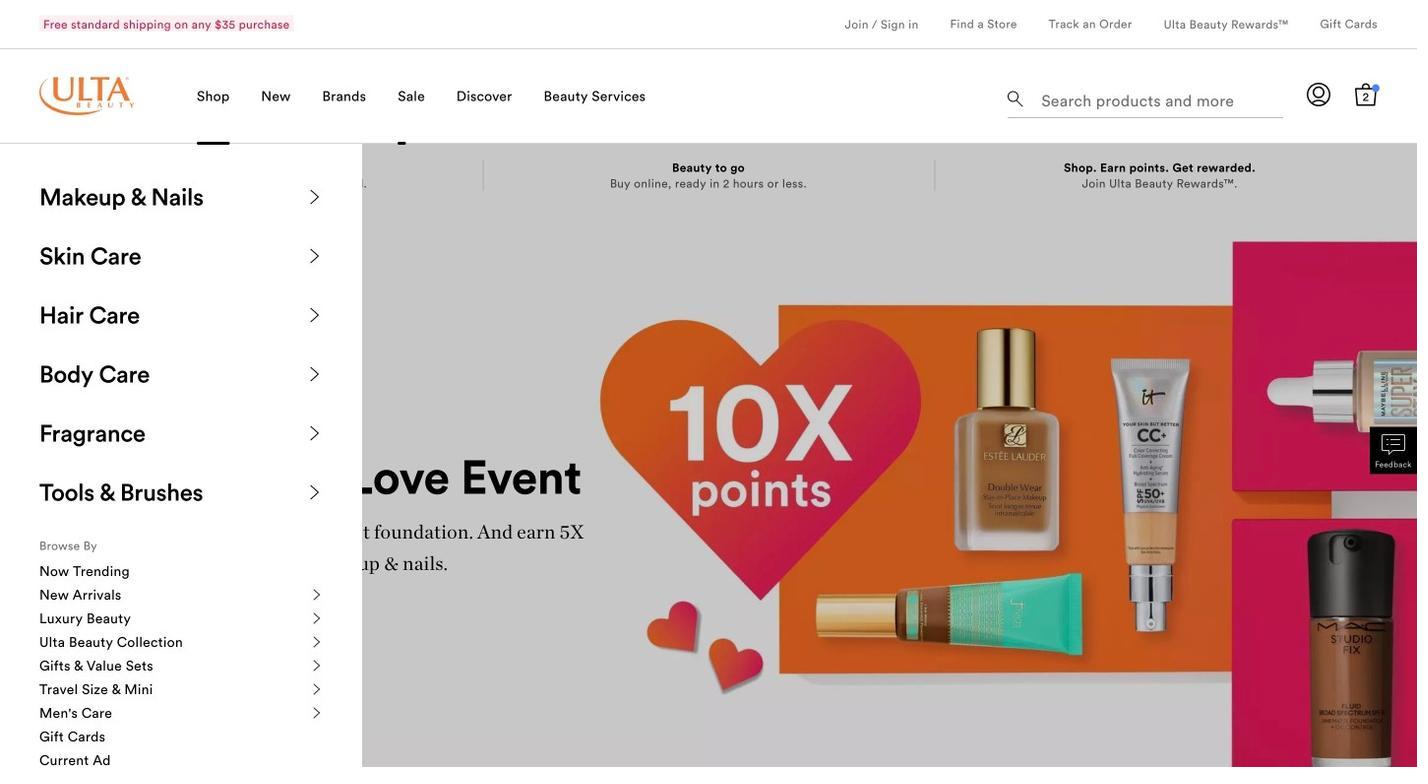Task type: vqa. For each thing, say whether or not it's contained in the screenshot.
search box
yes



Task type: locate. For each thing, give the bounding box(es) containing it.
None search field
[[1008, 75, 1284, 122]]

log in to your ulta account image
[[1308, 83, 1331, 106]]

withiconright image
[[307, 189, 323, 205], [307, 248, 323, 264], [307, 307, 323, 323], [307, 366, 323, 382], [307, 425, 323, 441], [307, 484, 323, 500], [311, 589, 323, 601], [311, 612, 323, 624], [311, 636, 323, 648], [311, 660, 323, 672], [311, 683, 323, 695], [311, 707, 323, 719]]

region
[[0, 144, 1418, 767]]



Task type: describe. For each thing, give the bounding box(es) containing it.
Search products and more search field
[[1040, 79, 1278, 113]]

shop element
[[0, 144, 1418, 767]]



